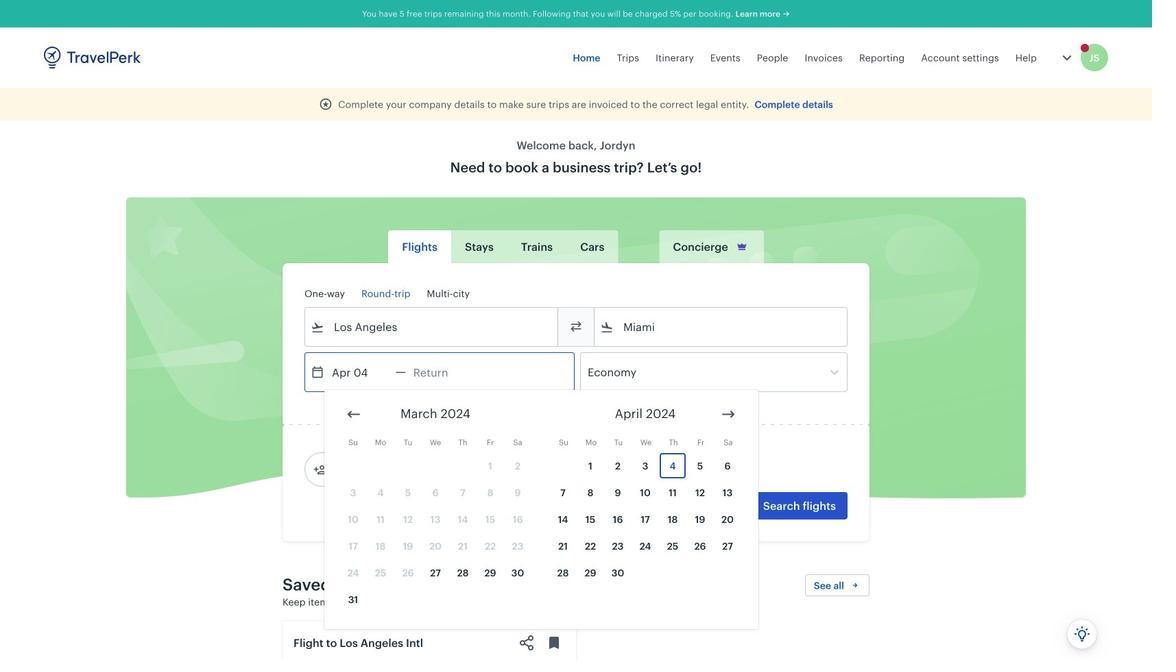 Task type: describe. For each thing, give the bounding box(es) containing it.
calendar application
[[325, 390, 1153, 630]]

Depart text field
[[325, 353, 396, 392]]

move backward to switch to the previous month. image
[[346, 407, 362, 423]]

From search field
[[325, 316, 540, 338]]

Return text field
[[406, 353, 477, 392]]



Task type: locate. For each thing, give the bounding box(es) containing it.
To search field
[[614, 316, 830, 338]]

Add first traveler search field
[[327, 459, 470, 481]]

move forward to switch to the next month. image
[[720, 407, 737, 423]]



